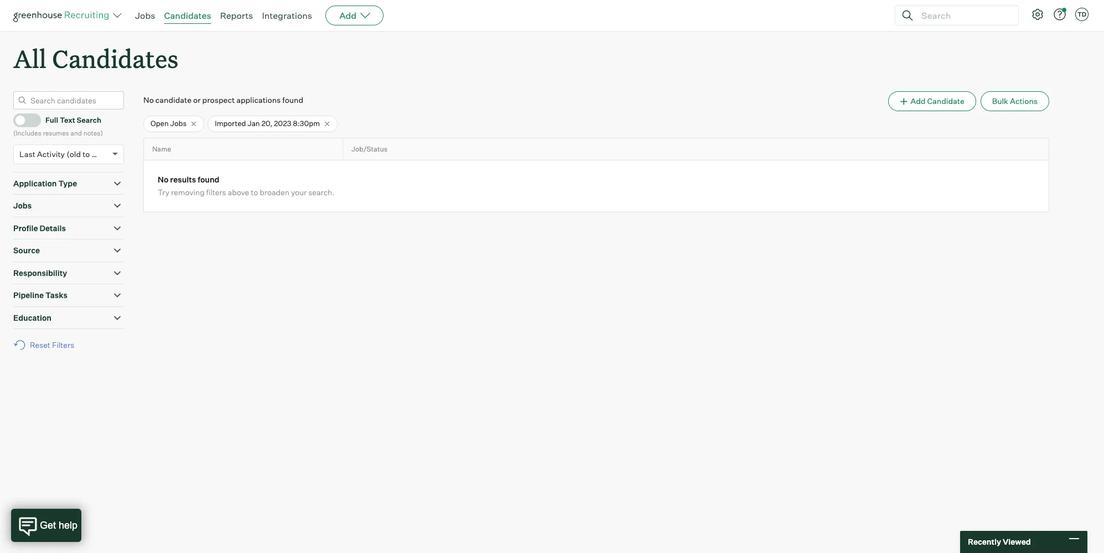 Task type: describe. For each thing, give the bounding box(es) containing it.
name
[[152, 145, 171, 153]]

add for add candidate
[[911, 96, 926, 106]]

open jobs
[[151, 119, 187, 128]]

add candidate link
[[889, 91, 976, 111]]

all candidates
[[13, 42, 179, 75]]

bulk actions
[[992, 96, 1038, 106]]

search
[[77, 116, 101, 125]]

activity
[[37, 149, 65, 159]]

prospect
[[202, 95, 235, 105]]

imported jan 20, 2023 8:30pm
[[215, 119, 320, 128]]

2 horizontal spatial jobs
[[170, 119, 187, 128]]

td
[[1078, 11, 1087, 18]]

0 vertical spatial found
[[282, 95, 303, 105]]

your
[[291, 188, 307, 197]]

jobs link
[[135, 10, 155, 21]]

(old
[[67, 149, 81, 159]]

last activity (old to new) option
[[19, 149, 110, 159]]

integrations
[[262, 10, 312, 21]]

broaden
[[260, 188, 289, 197]]

profile
[[13, 223, 38, 233]]

education
[[13, 313, 52, 323]]

recently
[[968, 538, 1001, 547]]

to inside no results found try removing filters above to broaden your search.
[[251, 188, 258, 197]]

candidate
[[928, 96, 965, 106]]

greenhouse recruiting image
[[13, 9, 113, 22]]

add for add
[[339, 10, 357, 21]]

add candidate
[[911, 96, 965, 106]]

2023
[[274, 119, 291, 128]]

profile details
[[13, 223, 66, 233]]

(includes
[[13, 129, 41, 137]]

last
[[19, 149, 35, 159]]

source
[[13, 246, 40, 255]]

pipeline
[[13, 291, 44, 300]]

no candidate or prospect applications found
[[143, 95, 303, 105]]

resumes
[[43, 129, 69, 137]]

open
[[151, 119, 169, 128]]

full
[[45, 116, 58, 125]]

type
[[58, 179, 77, 188]]

pipeline tasks
[[13, 291, 68, 300]]

or
[[193, 95, 201, 105]]

no for no results found try removing filters above to broaden your search.
[[158, 175, 168, 185]]

notes)
[[83, 129, 103, 137]]

jan
[[248, 119, 260, 128]]

viewed
[[1003, 538, 1031, 547]]

no results found try removing filters above to broaden your search.
[[158, 175, 335, 197]]

recently viewed
[[968, 538, 1031, 547]]

responsibility
[[13, 268, 67, 278]]

try
[[158, 188, 169, 197]]

search.
[[308, 188, 335, 197]]

application
[[13, 179, 57, 188]]

reports link
[[220, 10, 253, 21]]

all
[[13, 42, 46, 75]]

checkmark image
[[18, 116, 27, 124]]

candidates link
[[164, 10, 211, 21]]

0 vertical spatial jobs
[[135, 10, 155, 21]]

configure image
[[1031, 8, 1045, 21]]

imported
[[215, 119, 246, 128]]

applications
[[236, 95, 281, 105]]

1 vertical spatial candidates
[[52, 42, 179, 75]]

reset filters
[[30, 341, 74, 350]]

found inside no results found try removing filters above to broaden your search.
[[198, 175, 220, 185]]



Task type: locate. For each thing, give the bounding box(es) containing it.
filters
[[206, 188, 226, 197]]

no up try
[[158, 175, 168, 185]]

jobs left candidates link on the left
[[135, 10, 155, 21]]

jobs up profile
[[13, 201, 32, 210]]

last activity (old to new)
[[19, 149, 110, 159]]

bulk
[[992, 96, 1009, 106]]

actions
[[1010, 96, 1038, 106]]

no
[[143, 95, 154, 105], [158, 175, 168, 185]]

job/status
[[352, 145, 388, 153]]

0 horizontal spatial to
[[83, 149, 90, 159]]

0 horizontal spatial jobs
[[13, 201, 32, 210]]

1 horizontal spatial no
[[158, 175, 168, 185]]

0 vertical spatial add
[[339, 10, 357, 21]]

8:30pm
[[293, 119, 320, 128]]

text
[[60, 116, 75, 125]]

0 vertical spatial to
[[83, 149, 90, 159]]

jobs
[[135, 10, 155, 21], [170, 119, 187, 128], [13, 201, 32, 210]]

1 horizontal spatial to
[[251, 188, 258, 197]]

0 vertical spatial no
[[143, 95, 154, 105]]

candidate
[[155, 95, 192, 105]]

tasks
[[45, 291, 68, 300]]

found up 2023
[[282, 95, 303, 105]]

found up filters
[[198, 175, 220, 185]]

jobs right open
[[170, 119, 187, 128]]

candidates
[[164, 10, 211, 21], [52, 42, 179, 75]]

to right above
[[251, 188, 258, 197]]

add inside 'popup button'
[[339, 10, 357, 21]]

new)
[[92, 149, 110, 159]]

1 horizontal spatial found
[[282, 95, 303, 105]]

details
[[40, 223, 66, 233]]

reset
[[30, 341, 50, 350]]

bulk actions link
[[981, 91, 1050, 111]]

filters
[[52, 341, 74, 350]]

add
[[339, 10, 357, 21], [911, 96, 926, 106]]

add button
[[326, 6, 384, 25]]

results
[[170, 175, 196, 185]]

removing
[[171, 188, 205, 197]]

no left candidate
[[143, 95, 154, 105]]

0 horizontal spatial found
[[198, 175, 220, 185]]

0 vertical spatial candidates
[[164, 10, 211, 21]]

to right (old
[[83, 149, 90, 159]]

integrations link
[[262, 10, 312, 21]]

1 vertical spatial found
[[198, 175, 220, 185]]

Search candidates field
[[13, 91, 124, 110]]

td button
[[1076, 8, 1089, 21]]

1 horizontal spatial add
[[911, 96, 926, 106]]

full text search (includes resumes and notes)
[[13, 116, 103, 137]]

no for no candidate or prospect applications found
[[143, 95, 154, 105]]

reports
[[220, 10, 253, 21]]

0 horizontal spatial no
[[143, 95, 154, 105]]

1 vertical spatial add
[[911, 96, 926, 106]]

1 vertical spatial no
[[158, 175, 168, 185]]

20,
[[262, 119, 272, 128]]

candidates right jobs link
[[164, 10, 211, 21]]

application type
[[13, 179, 77, 188]]

above
[[228, 188, 249, 197]]

1 horizontal spatial jobs
[[135, 10, 155, 21]]

reset filters button
[[13, 335, 80, 356]]

td button
[[1073, 6, 1091, 23]]

to
[[83, 149, 90, 159], [251, 188, 258, 197]]

2 vertical spatial jobs
[[13, 201, 32, 210]]

1 vertical spatial jobs
[[170, 119, 187, 128]]

0 horizontal spatial add
[[339, 10, 357, 21]]

no inside no results found try removing filters above to broaden your search.
[[158, 175, 168, 185]]

candidates down jobs link
[[52, 42, 179, 75]]

and
[[70, 129, 82, 137]]

found
[[282, 95, 303, 105], [198, 175, 220, 185]]

Search text field
[[919, 7, 1009, 24]]

1 vertical spatial to
[[251, 188, 258, 197]]



Task type: vqa. For each thing, say whether or not it's contained in the screenshot.
Bulk Actions
yes



